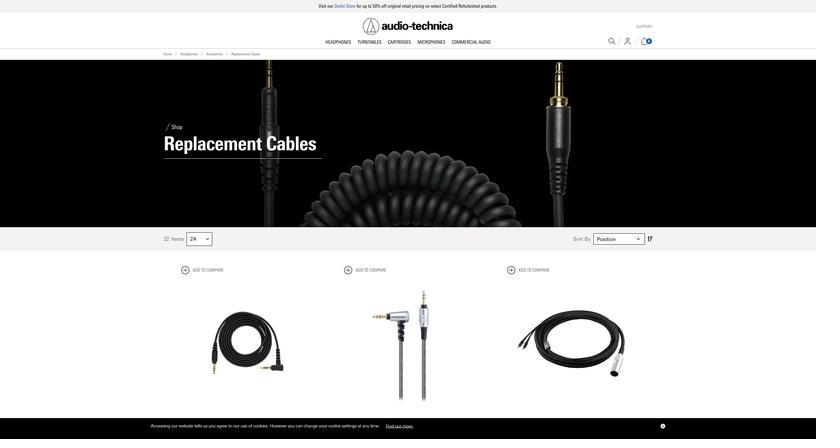 Task type: describe. For each thing, give the bounding box(es) containing it.
carrat down image
[[206, 238, 209, 241]]

us
[[203, 424, 208, 429]]

your
[[319, 424, 328, 429]]

1 you from the left
[[209, 424, 216, 429]]

find out more. link
[[381, 421, 419, 431]]

time.
[[371, 424, 380, 429]]

items
[[172, 236, 184, 242]]

1 horizontal spatial our
[[233, 424, 240, 429]]

2 horizontal spatial divider line image
[[635, 37, 639, 45]]

can
[[296, 424, 303, 429]]

support link
[[637, 25, 653, 29]]

1 vertical spatial replacement
[[164, 132, 262, 155]]

cartridges link
[[385, 39, 415, 46]]

visit
[[319, 3, 327, 9]]

microphones link
[[415, 39, 449, 46]]

find out more.
[[386, 424, 414, 429]]

at b1xa/3.0 image
[[508, 279, 636, 407]]

headphones for topmost headphones link
[[326, 39, 352, 45]]

replacement cables for leftmost divider line icon
[[164, 132, 317, 155]]

add to compare button for 387303160 image
[[181, 266, 224, 274]]

accessing our website tells us you agree to our use of cookies. however you can change your cookie settings at any time.
[[151, 424, 381, 429]]

add to compare for hdc1233/1.2 image
[[356, 267, 387, 273]]

add for 387303160 image
[[193, 267, 200, 273]]

view
[[555, 417, 566, 423]]

50%-
[[373, 3, 382, 9]]

change
[[304, 424, 318, 429]]

products.
[[481, 3, 498, 9]]

turntables link
[[355, 39, 385, 46]]

add for hdc1233/1.2 image
[[356, 267, 363, 273]]

audio
[[479, 39, 491, 45]]

cables for third breadcrumbs image
[[251, 52, 260, 56]]

to for hdc1233/1.2 image
[[364, 267, 369, 273]]

0 vertical spatial replacement
[[232, 52, 250, 56]]

settings
[[342, 424, 357, 429]]

view product
[[555, 417, 588, 423]]

0 horizontal spatial divider line image
[[164, 123, 172, 131]]

add to compare button for hdc1233/1.2 image
[[345, 266, 387, 274]]

0
[[649, 39, 651, 43]]

22
[[164, 236, 169, 242]]

sort
[[574, 236, 584, 242]]

basket image
[[641, 38, 649, 45]]

breadcrumbs image for headphones
[[175, 52, 178, 55]]

cables for leftmost divider line icon
[[266, 132, 317, 155]]

accessing
[[151, 424, 170, 429]]

headphones for the bottommost headphones link
[[180, 52, 198, 56]]

microphones
[[418, 39, 446, 45]]

accessories
[[206, 52, 223, 56]]

replacement cables for third breadcrumbs image
[[232, 52, 260, 56]]

3 breadcrumbs image from the left
[[226, 52, 229, 55]]

1 horizontal spatial divider line image
[[618, 37, 622, 45]]

outlet
[[335, 3, 345, 9]]

by
[[585, 236, 591, 242]]

add to compare for 387303160 image
[[193, 267, 224, 273]]

to for 387303160 image
[[201, 267, 206, 273]]

breadcrumbs image for accessories
[[201, 52, 204, 55]]

tells
[[195, 424, 202, 429]]

cross image
[[662, 425, 664, 428]]



Task type: vqa. For each thing, say whether or not it's contained in the screenshot.
Burger
no



Task type: locate. For each thing, give the bounding box(es) containing it.
2 horizontal spatial our
[[328, 3, 334, 9]]

our
[[328, 3, 334, 9], [171, 424, 178, 429], [233, 424, 240, 429]]

1 horizontal spatial breadcrumbs image
[[201, 52, 204, 55]]

1 vertical spatial headphones
[[180, 52, 198, 56]]

breadcrumbs image left accessories
[[201, 52, 204, 55]]

1 horizontal spatial add to compare
[[356, 267, 387, 273]]

add to compare
[[193, 267, 224, 273], [356, 267, 387, 273], [519, 267, 550, 273]]

0 horizontal spatial compare
[[207, 267, 224, 273]]

our for accessing
[[171, 424, 178, 429]]

retail
[[402, 3, 411, 9]]

of
[[249, 424, 252, 429]]

1 horizontal spatial headphones link
[[323, 39, 355, 46]]

you right us
[[209, 424, 216, 429]]

387303160 image
[[181, 279, 309, 407]]

off
[[382, 3, 387, 9]]

sort by
[[574, 236, 591, 242]]

headphones right home at the top of the page
[[180, 52, 198, 56]]

headphones link left "turntables"
[[323, 39, 355, 46]]

1 horizontal spatial you
[[288, 424, 295, 429]]

cables
[[251, 52, 260, 56], [266, 132, 317, 155]]

2 breadcrumbs image from the left
[[201, 52, 204, 55]]

3 compare from the left
[[533, 267, 550, 273]]

use
[[241, 424, 247, 429]]

0 horizontal spatial add to compare button
[[181, 266, 224, 274]]

to
[[368, 3, 372, 9], [201, 267, 206, 273], [364, 267, 369, 273], [528, 267, 532, 273], [229, 424, 232, 429]]

store
[[347, 3, 356, 9]]

0 vertical spatial cables
[[251, 52, 260, 56]]

replacement cables image
[[0, 60, 817, 227]]

2 add to compare button from the left
[[345, 266, 387, 274]]

1 horizontal spatial add to compare button
[[345, 266, 387, 274]]

1 add to compare button from the left
[[181, 266, 224, 274]]

however
[[270, 424, 287, 429]]

find
[[386, 424, 394, 429]]

0 link
[[641, 38, 653, 45]]

for
[[357, 3, 362, 9]]

2 horizontal spatial add
[[519, 267, 527, 273]]

22 items
[[164, 236, 184, 242]]

add
[[193, 267, 200, 273], [356, 267, 363, 273], [519, 267, 527, 273]]

2 horizontal spatial compare
[[533, 267, 550, 273]]

certified
[[443, 3, 458, 9]]

select
[[431, 3, 442, 9]]

store logo image
[[363, 18, 454, 35]]

our for visit
[[328, 3, 334, 9]]

replacement cables
[[232, 52, 260, 56], [164, 132, 317, 155]]

at
[[358, 424, 362, 429]]

headphones
[[326, 39, 352, 45], [180, 52, 198, 56]]

set descending direction image
[[648, 235, 653, 243]]

you left can
[[288, 424, 295, 429]]

breadcrumbs image right accessories
[[226, 52, 229, 55]]

accessories link
[[206, 51, 223, 57]]

1 add from the left
[[193, 267, 200, 273]]

you
[[209, 424, 216, 429], [288, 424, 295, 429]]

website
[[179, 424, 194, 429]]

cartridges
[[388, 39, 411, 45]]

0 vertical spatial headphones link
[[323, 39, 355, 46]]

to for at b1xa/3.0 image
[[528, 267, 532, 273]]

product
[[568, 417, 588, 423]]

3 add from the left
[[519, 267, 527, 273]]

2 you from the left
[[288, 424, 295, 429]]

2 horizontal spatial add to compare
[[519, 267, 550, 273]]

0 horizontal spatial breadcrumbs image
[[175, 52, 178, 55]]

1 add to compare from the left
[[193, 267, 224, 273]]

turntables
[[358, 39, 382, 45]]

1 vertical spatial replacement cables
[[164, 132, 317, 155]]

replacement
[[232, 52, 250, 56], [164, 132, 262, 155]]

1 breadcrumbs image from the left
[[175, 52, 178, 55]]

compare for hdc1233/1.2 image add to compare button
[[370, 267, 387, 273]]

1 horizontal spatial headphones
[[326, 39, 352, 45]]

3 add to compare from the left
[[519, 267, 550, 273]]

add to compare for at b1xa/3.0 image
[[519, 267, 550, 273]]

view product link
[[542, 413, 601, 427]]

any
[[363, 424, 370, 429]]

compare
[[207, 267, 224, 273], [370, 267, 387, 273], [533, 267, 550, 273]]

add to compare button for at b1xa/3.0 image
[[508, 266, 550, 274]]

breadcrumbs image right home at the top of the page
[[175, 52, 178, 55]]

0 horizontal spatial our
[[171, 424, 178, 429]]

add for at b1xa/3.0 image
[[519, 267, 527, 273]]

3 add to compare button from the left
[[508, 266, 550, 274]]

headphones link
[[323, 39, 355, 46], [180, 51, 198, 57]]

commercial audio
[[452, 39, 491, 45]]

1 vertical spatial headphones link
[[180, 51, 198, 57]]

our left use
[[233, 424, 240, 429]]

divider line image
[[618, 37, 622, 45], [635, 37, 639, 45], [164, 123, 172, 131]]

on
[[426, 3, 430, 9]]

cookie
[[329, 424, 341, 429]]

0 vertical spatial replacement cables
[[232, 52, 260, 56]]

compare for add to compare button related to 387303160 image
[[207, 267, 224, 273]]

our right the visit
[[328, 3, 334, 9]]

0 vertical spatial headphones
[[326, 39, 352, 45]]

cookies.
[[253, 424, 269, 429]]

outlet store link
[[335, 3, 356, 9]]

carrat down image
[[637, 238, 641, 241]]

0 horizontal spatial add
[[193, 267, 200, 273]]

original
[[388, 3, 401, 9]]

commercial audio link
[[449, 39, 494, 46]]

1 horizontal spatial add
[[356, 267, 363, 273]]

0 horizontal spatial you
[[209, 424, 216, 429]]

headphones link right home link
[[180, 51, 198, 57]]

2 add from the left
[[356, 267, 363, 273]]

more.
[[403, 424, 414, 429]]

commercial
[[452, 39, 478, 45]]

2 horizontal spatial breadcrumbs image
[[226, 52, 229, 55]]

add to compare button
[[181, 266, 224, 274], [345, 266, 387, 274], [508, 266, 550, 274]]

2 add to compare from the left
[[356, 267, 387, 273]]

0 horizontal spatial cables
[[251, 52, 260, 56]]

0 horizontal spatial add to compare
[[193, 267, 224, 273]]

1 compare from the left
[[207, 267, 224, 273]]

up
[[363, 3, 367, 9]]

shop
[[172, 124, 183, 131]]

our left the website
[[171, 424, 178, 429]]

hdc1233/1.2 image
[[345, 279, 472, 407]]

agree
[[217, 424, 227, 429]]

visit our outlet store for up to 50%-off original retail pricing on select certified refurbished products.
[[319, 3, 498, 9]]

1 vertical spatial cables
[[266, 132, 317, 155]]

0 horizontal spatial headphones link
[[180, 51, 198, 57]]

0 horizontal spatial headphones
[[180, 52, 198, 56]]

2 horizontal spatial add to compare button
[[508, 266, 550, 274]]

headphones left "turntables"
[[326, 39, 352, 45]]

home link
[[164, 51, 172, 57]]

support
[[637, 25, 653, 29]]

magnifying glass image
[[609, 38, 616, 45]]

out
[[395, 424, 402, 429]]

pricing
[[413, 3, 425, 9]]

home
[[164, 52, 172, 56]]

1 horizontal spatial cables
[[266, 132, 317, 155]]

refurbished
[[459, 3, 480, 9]]

2 compare from the left
[[370, 267, 387, 273]]

breadcrumbs image
[[175, 52, 178, 55], [201, 52, 204, 55], [226, 52, 229, 55]]

1 horizontal spatial compare
[[370, 267, 387, 273]]

compare for add to compare button related to at b1xa/3.0 image
[[533, 267, 550, 273]]



